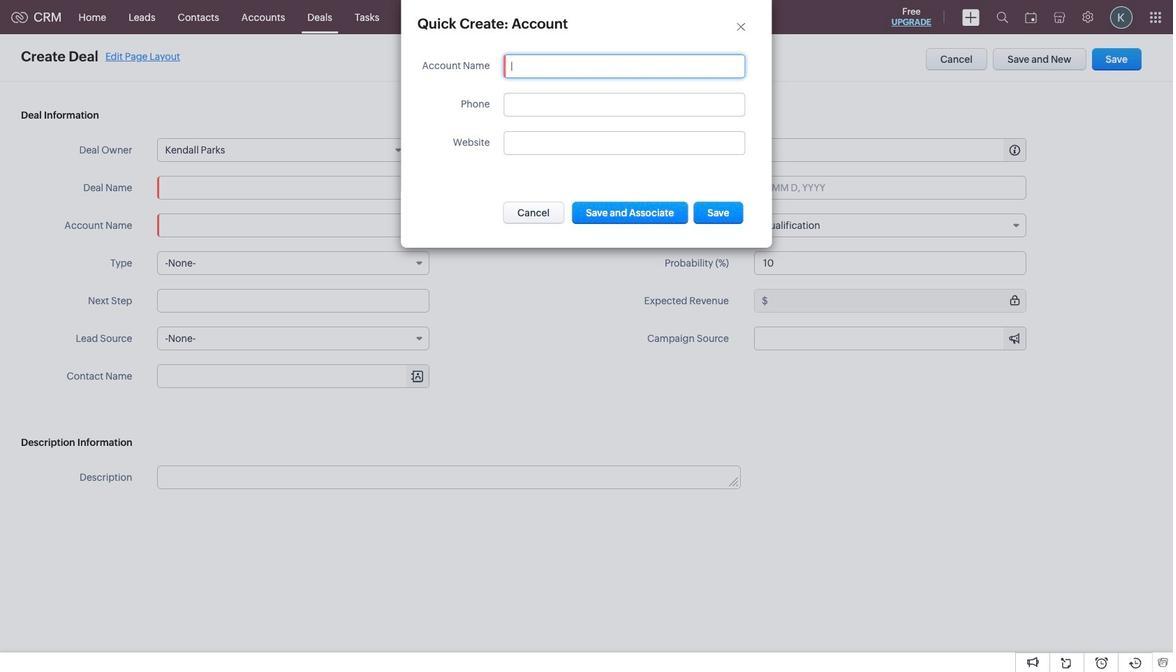 Task type: vqa. For each thing, say whether or not it's contained in the screenshot.
button
yes



Task type: locate. For each thing, give the bounding box(es) containing it.
logo image
[[11, 12, 28, 23]]

None text field
[[754, 251, 1026, 275], [157, 289, 430, 313], [158, 466, 740, 489], [754, 251, 1026, 275], [157, 289, 430, 313], [158, 466, 740, 489]]

None button
[[503, 202, 564, 224], [572, 202, 688, 224], [503, 202, 564, 224], [572, 202, 688, 224]]

None text field
[[512, 61, 738, 72], [770, 139, 1026, 161], [157, 176, 430, 200], [512, 61, 738, 72], [770, 139, 1026, 161], [157, 176, 430, 200]]

MMM D, YYYY text field
[[754, 176, 1026, 200]]

None submit
[[693, 202, 743, 224]]



